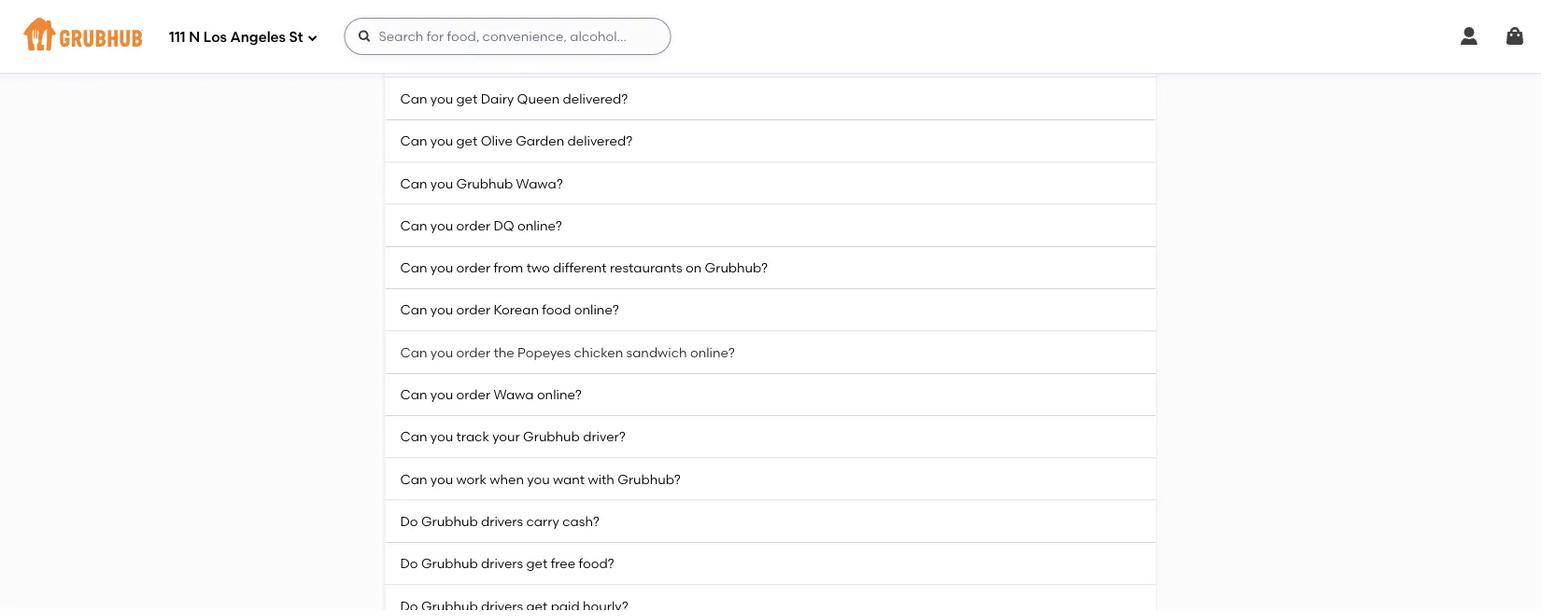 Task type: vqa. For each thing, say whether or not it's contained in the screenshot.
the you within the Can you get Olive Garden delivered? link
yes



Task type: describe. For each thing, give the bounding box(es) containing it.
can restaurants opt out of grubhub? link
[[385, 0, 1156, 36]]

n
[[189, 29, 200, 46]]

grubhub inside can you grubhub wawa? link
[[456, 175, 513, 191]]

can you be fired from grubhub?
[[400, 48, 604, 64]]

grubhub inside do grubhub drivers get free food? link
[[421, 556, 478, 572]]

be
[[456, 48, 473, 64]]

when
[[490, 472, 524, 488]]

dq
[[494, 218, 514, 234]]

you for can you order from two different restaurants on grubhub?
[[431, 260, 453, 276]]

can for can you order from two different restaurants on grubhub?
[[400, 260, 427, 276]]

can for can you grubhub wawa?
[[400, 175, 427, 191]]

wawa
[[494, 387, 534, 403]]

food?
[[579, 556, 615, 572]]

do for do grubhub drivers carry cash?
[[400, 514, 418, 530]]

can you get dairy queen delivered? link
[[385, 78, 1156, 121]]

do grubhub drivers carry cash? link
[[385, 501, 1156, 544]]

can for can restaurants opt out of grubhub?
[[400, 6, 427, 22]]

can for can you order the popeyes chicken sandwich online?
[[400, 345, 427, 361]]

online? down can you order the popeyes chicken sandwich online?
[[537, 387, 582, 403]]

can you get olive garden delivered? link
[[385, 121, 1156, 163]]

can you work when you want with grubhub? link
[[385, 459, 1156, 501]]

can for can you get dairy queen delivered?
[[400, 91, 427, 107]]

chicken
[[574, 345, 623, 361]]

you for can you order korean food online?
[[431, 302, 453, 318]]

opt
[[506, 6, 528, 22]]

you for can you track your grubhub driver?
[[431, 429, 453, 445]]

online? right sandwich
[[690, 345, 735, 361]]

order for the
[[456, 345, 491, 361]]

can you order dq online?
[[400, 218, 562, 234]]

you for can you get olive garden delivered?
[[431, 133, 453, 149]]

track
[[456, 429, 489, 445]]

you left the want
[[527, 472, 550, 488]]

grubhub? down of
[[541, 48, 604, 64]]

get for olive
[[456, 133, 478, 149]]

st
[[289, 29, 303, 46]]

1 horizontal spatial svg image
[[1458, 25, 1481, 48]]

can you track your grubhub driver? link
[[385, 417, 1156, 459]]

carry
[[526, 514, 560, 530]]

can you order the popeyes chicken sandwich online?
[[400, 345, 735, 361]]

order for dq
[[456, 218, 491, 234]]

with
[[588, 472, 615, 488]]

1 horizontal spatial svg image
[[1504, 25, 1527, 48]]

can you order the popeyes chicken sandwich online? link
[[385, 332, 1156, 374]]

of
[[555, 6, 568, 22]]

grubhub? right on on the top of page
[[705, 260, 768, 276]]

can restaurants opt out of grubhub?
[[400, 6, 634, 22]]

can for can you order korean food online?
[[400, 302, 427, 318]]

1 vertical spatial from
[[494, 260, 523, 276]]

you for can you order dq online?
[[431, 218, 453, 234]]

order for wawa
[[456, 387, 491, 403]]

delivered? for can you get dairy queen delivered?
[[563, 91, 628, 107]]

can for can you order dq online?
[[400, 218, 427, 234]]

do grubhub drivers get free food? link
[[385, 544, 1156, 586]]

get for dairy
[[456, 91, 478, 107]]

can you order from two different restaurants on grubhub?
[[400, 260, 768, 276]]

korean
[[494, 302, 539, 318]]

111
[[169, 29, 186, 46]]



Task type: locate. For each thing, give the bounding box(es) containing it.
delivered? for can you get olive garden delivered?
[[568, 133, 633, 149]]

work
[[456, 472, 487, 488]]

1 vertical spatial restaurants
[[610, 260, 683, 276]]

can you get olive garden delivered?
[[400, 133, 633, 149]]

you left the the
[[431, 345, 453, 361]]

you for can you order wawa online?
[[431, 387, 453, 403]]

want
[[553, 472, 585, 488]]

free
[[551, 556, 576, 572]]

drivers down do grubhub drivers carry cash?
[[481, 556, 523, 572]]

grubhub down do grubhub drivers carry cash?
[[421, 556, 478, 572]]

restaurants up be
[[431, 6, 503, 22]]

1 vertical spatial delivered?
[[568, 133, 633, 149]]

from
[[508, 48, 538, 64], [494, 260, 523, 276]]

different
[[553, 260, 607, 276]]

sandwich
[[626, 345, 687, 361]]

you for can you grubhub wawa?
[[431, 175, 453, 191]]

restaurants
[[431, 6, 503, 22], [610, 260, 683, 276]]

order left "wawa" at the bottom left of page
[[456, 387, 491, 403]]

do for do grubhub drivers get free food?
[[400, 556, 418, 572]]

1 drivers from the top
[[481, 514, 523, 530]]

get
[[456, 91, 478, 107], [456, 133, 478, 149], [526, 556, 548, 572]]

you left track
[[431, 429, 453, 445]]

3 order from the top
[[456, 302, 491, 318]]

2 drivers from the top
[[481, 556, 523, 572]]

grubhub?
[[571, 6, 634, 22], [541, 48, 604, 64], [705, 260, 768, 276], [618, 472, 681, 488]]

the
[[494, 345, 515, 361]]

0 horizontal spatial svg image
[[307, 32, 318, 43]]

you inside the can you track your grubhub driver? link
[[431, 429, 453, 445]]

you inside the can you order korean food online? link
[[431, 302, 453, 318]]

garden
[[516, 133, 565, 149]]

can you order korean food online?
[[400, 302, 619, 318]]

9 can from the top
[[400, 345, 427, 361]]

1 vertical spatial do
[[400, 556, 418, 572]]

out
[[531, 6, 552, 22]]

from right fired
[[508, 48, 538, 64]]

can you grubhub wawa?
[[400, 175, 563, 191]]

you
[[431, 48, 453, 64], [431, 91, 453, 107], [431, 133, 453, 149], [431, 175, 453, 191], [431, 218, 453, 234], [431, 260, 453, 276], [431, 302, 453, 318], [431, 345, 453, 361], [431, 387, 453, 403], [431, 429, 453, 445], [431, 472, 453, 488], [527, 472, 550, 488]]

2 vertical spatial get
[[526, 556, 548, 572]]

2 can from the top
[[400, 48, 427, 64]]

online? right food
[[574, 302, 619, 318]]

can you work when you want with grubhub?
[[400, 472, 681, 488]]

0 vertical spatial drivers
[[481, 514, 523, 530]]

dairy
[[481, 91, 514, 107]]

you left dairy
[[431, 91, 453, 107]]

two
[[527, 260, 550, 276]]

11 can from the top
[[400, 429, 427, 445]]

order
[[456, 218, 491, 234], [456, 260, 491, 276], [456, 302, 491, 318], [456, 345, 491, 361], [456, 387, 491, 403]]

order left korean
[[456, 302, 491, 318]]

can you order korean food online? link
[[385, 290, 1156, 332]]

you for can you get dairy queen delivered?
[[431, 91, 453, 107]]

online?
[[518, 218, 562, 234], [574, 302, 619, 318], [690, 345, 735, 361], [537, 387, 582, 403]]

you left the work
[[431, 472, 453, 488]]

get left olive
[[456, 133, 478, 149]]

do grubhub drivers carry cash?
[[400, 514, 600, 530]]

grubhub down the work
[[421, 514, 478, 530]]

you inside can you get dairy queen delivered? link
[[431, 91, 453, 107]]

you for can you order the popeyes chicken sandwich online?
[[431, 345, 453, 361]]

4 can from the top
[[400, 133, 427, 149]]

can you track your grubhub driver?
[[400, 429, 626, 445]]

can for can you work when you want with grubhub?
[[400, 472, 427, 488]]

do
[[400, 514, 418, 530], [400, 556, 418, 572]]

you inside can you order the popeyes chicken sandwich online? link
[[431, 345, 453, 361]]

can you grubhub wawa? link
[[385, 163, 1156, 205]]

you down can you grubhub wawa?
[[431, 218, 453, 234]]

delivered?
[[563, 91, 628, 107], [568, 133, 633, 149]]

0 vertical spatial do
[[400, 514, 418, 530]]

can for can you be fired from grubhub?
[[400, 48, 427, 64]]

3 can from the top
[[400, 91, 427, 107]]

wawa?
[[516, 175, 563, 191]]

5 can from the top
[[400, 175, 427, 191]]

can you order dq online? link
[[385, 205, 1156, 247]]

you left "wawa" at the bottom left of page
[[431, 387, 453, 403]]

0 vertical spatial get
[[456, 91, 478, 107]]

you inside can you get olive garden delivered? link
[[431, 133, 453, 149]]

from left two
[[494, 260, 523, 276]]

can
[[400, 6, 427, 22], [400, 48, 427, 64], [400, 91, 427, 107], [400, 133, 427, 149], [400, 175, 427, 191], [400, 218, 427, 234], [400, 260, 427, 276], [400, 302, 427, 318], [400, 345, 427, 361], [400, 387, 427, 403], [400, 429, 427, 445], [400, 472, 427, 488]]

online? right dq
[[518, 218, 562, 234]]

you inside can you order from two different restaurants on grubhub? link
[[431, 260, 453, 276]]

5 order from the top
[[456, 387, 491, 403]]

drivers
[[481, 514, 523, 530], [481, 556, 523, 572]]

order left dq
[[456, 218, 491, 234]]

restaurants left on on the top of page
[[610, 260, 683, 276]]

2 order from the top
[[456, 260, 491, 276]]

fired
[[476, 48, 505, 64]]

svg image
[[1504, 25, 1527, 48], [357, 29, 372, 44]]

can for can you track your grubhub driver?
[[400, 429, 427, 445]]

food
[[542, 302, 571, 318]]

drivers for get
[[481, 556, 523, 572]]

can you order wawa online?
[[400, 387, 582, 403]]

order for korean
[[456, 302, 491, 318]]

0 vertical spatial from
[[508, 48, 538, 64]]

you for can you work when you want with grubhub?
[[431, 472, 453, 488]]

do grubhub drivers get free food?
[[400, 556, 615, 572]]

drivers left carry
[[481, 514, 523, 530]]

driver?
[[583, 429, 626, 445]]

you for can you be fired from grubhub?
[[431, 48, 453, 64]]

get left dairy
[[456, 91, 478, 107]]

get inside can you get dairy queen delivered? link
[[456, 91, 478, 107]]

main navigation navigation
[[0, 0, 1542, 73]]

order down can you order dq online?
[[456, 260, 491, 276]]

angeles
[[230, 29, 286, 46]]

drivers for carry
[[481, 514, 523, 530]]

on
[[686, 260, 702, 276]]

6 can from the top
[[400, 218, 427, 234]]

queen
[[517, 91, 560, 107]]

olive
[[481, 133, 513, 149]]

can for can you get olive garden delivered?
[[400, 133, 427, 149]]

0 horizontal spatial svg image
[[357, 29, 372, 44]]

8 can from the top
[[400, 302, 427, 318]]

you inside can you grubhub wawa? link
[[431, 175, 453, 191]]

delivered? inside can you get olive garden delivered? link
[[568, 133, 633, 149]]

you up can you order dq online?
[[431, 175, 453, 191]]

do inside do grubhub drivers carry cash? link
[[400, 514, 418, 530]]

get left free
[[526, 556, 548, 572]]

0 vertical spatial delivered?
[[563, 91, 628, 107]]

Search for food, convenience, alcohol... search field
[[344, 18, 671, 55]]

1 vertical spatial drivers
[[481, 556, 523, 572]]

los
[[203, 29, 227, 46]]

you left be
[[431, 48, 453, 64]]

12 can from the top
[[400, 472, 427, 488]]

1 order from the top
[[456, 218, 491, 234]]

can for can you order wawa online?
[[400, 387, 427, 403]]

order left the the
[[456, 345, 491, 361]]

1 do from the top
[[400, 514, 418, 530]]

grubhub? right the with
[[618, 472, 681, 488]]

you inside can you order dq online? link
[[431, 218, 453, 234]]

grubhub up can you order dq online?
[[456, 175, 513, 191]]

you left korean
[[431, 302, 453, 318]]

grubhub up can you work when you want with grubhub?
[[523, 429, 580, 445]]

can you order from two different restaurants on grubhub? link
[[385, 247, 1156, 290]]

grubhub inside the can you track your grubhub driver? link
[[523, 429, 580, 445]]

0 horizontal spatial restaurants
[[431, 6, 503, 22]]

grubhub inside do grubhub drivers carry cash? link
[[421, 514, 478, 530]]

10 can from the top
[[400, 387, 427, 403]]

grubhub? right of
[[571, 6, 634, 22]]

cash?
[[563, 514, 600, 530]]

grubhub
[[456, 175, 513, 191], [523, 429, 580, 445], [421, 514, 478, 530], [421, 556, 478, 572]]

do inside do grubhub drivers get free food? link
[[400, 556, 418, 572]]

111 n los angeles st
[[169, 29, 303, 46]]

your
[[493, 429, 520, 445]]

4 order from the top
[[456, 345, 491, 361]]

7 can from the top
[[400, 260, 427, 276]]

you down can you order dq online?
[[431, 260, 453, 276]]

delivered? right 'queen'
[[563, 91, 628, 107]]

get inside do grubhub drivers get free food? link
[[526, 556, 548, 572]]

can you get dairy queen delivered?
[[400, 91, 628, 107]]

1 can from the top
[[400, 6, 427, 22]]

1 vertical spatial get
[[456, 133, 478, 149]]

get inside can you get olive garden delivered? link
[[456, 133, 478, 149]]

can you order wawa online? link
[[385, 374, 1156, 417]]

can you be fired from grubhub? link
[[385, 36, 1156, 78]]

0 vertical spatial restaurants
[[431, 6, 503, 22]]

popeyes
[[518, 345, 571, 361]]

you inside can you be fired from grubhub? link
[[431, 48, 453, 64]]

order for from
[[456, 260, 491, 276]]

2 do from the top
[[400, 556, 418, 572]]

you inside can you order wawa online? link
[[431, 387, 453, 403]]

you left olive
[[431, 133, 453, 149]]

1 horizontal spatial restaurants
[[610, 260, 683, 276]]

delivered? inside can you get dairy queen delivered? link
[[563, 91, 628, 107]]

svg image
[[1458, 25, 1481, 48], [307, 32, 318, 43]]

delivered? right garden
[[568, 133, 633, 149]]



